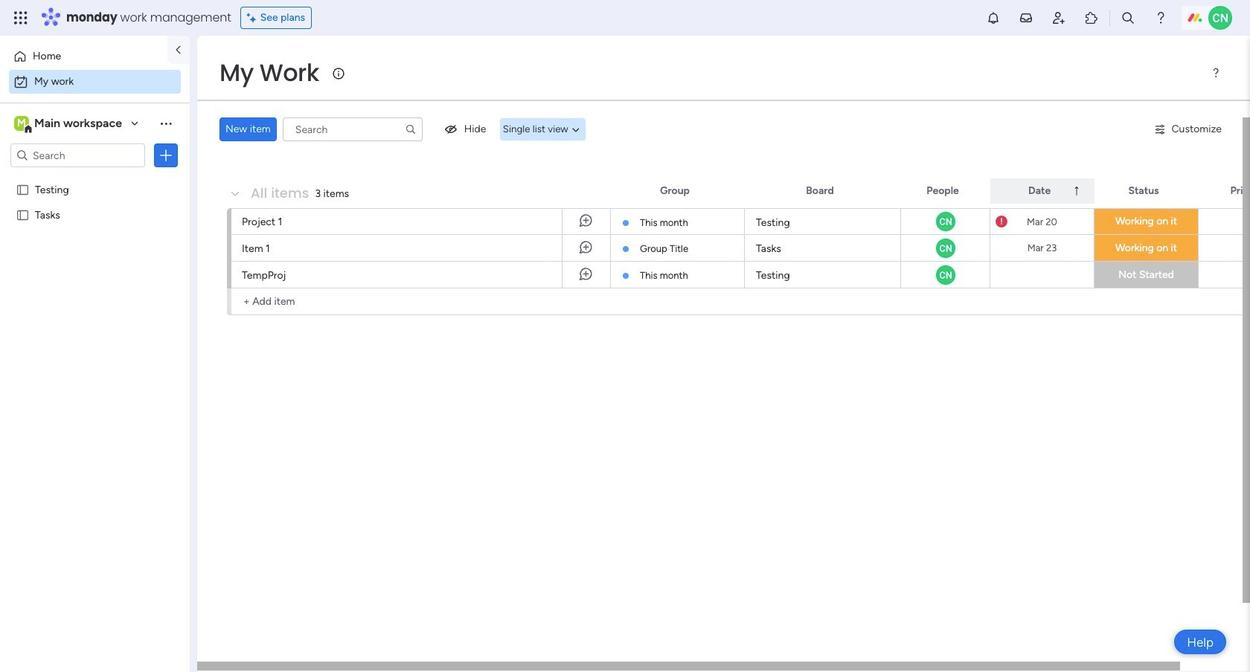 Task type: vqa. For each thing, say whether or not it's contained in the screenshot.
v2 sun image
no



Task type: locate. For each thing, give the bounding box(es) containing it.
0 vertical spatial public board image
[[16, 182, 30, 197]]

public board image
[[16, 182, 30, 197], [16, 208, 30, 222]]

list box
[[0, 174, 190, 428]]

option
[[9, 45, 159, 68], [9, 70, 181, 94], [0, 176, 190, 179]]

Search in workspace field
[[31, 147, 124, 164]]

1 vertical spatial public board image
[[16, 208, 30, 222]]

search everything image
[[1121, 10, 1136, 25]]

None search field
[[283, 118, 423, 141]]

options image
[[159, 148, 173, 163]]

update feed image
[[1019, 10, 1034, 25]]

1 vertical spatial option
[[9, 70, 181, 94]]

Filter dashboard by text search field
[[283, 118, 423, 141]]

help image
[[1154, 10, 1169, 25]]

column header
[[991, 179, 1095, 204]]

sort image
[[1071, 185, 1083, 197]]

notifications image
[[986, 10, 1001, 25]]

workspace image
[[14, 115, 29, 132]]



Task type: describe. For each thing, give the bounding box(es) containing it.
v2 overdue deadline image
[[996, 215, 1008, 229]]

invite members image
[[1052, 10, 1067, 25]]

workspace options image
[[159, 116, 173, 131]]

menu image
[[1210, 67, 1222, 79]]

monday marketplace image
[[1085, 10, 1099, 25]]

see plans image
[[247, 10, 260, 26]]

workspace selection element
[[14, 115, 124, 134]]

cool name image
[[1209, 6, 1233, 30]]

0 vertical spatial option
[[9, 45, 159, 68]]

select product image
[[13, 10, 28, 25]]

1 public board image from the top
[[16, 182, 30, 197]]

search image
[[405, 124, 417, 135]]

2 public board image from the top
[[16, 208, 30, 222]]

2 vertical spatial option
[[0, 176, 190, 179]]



